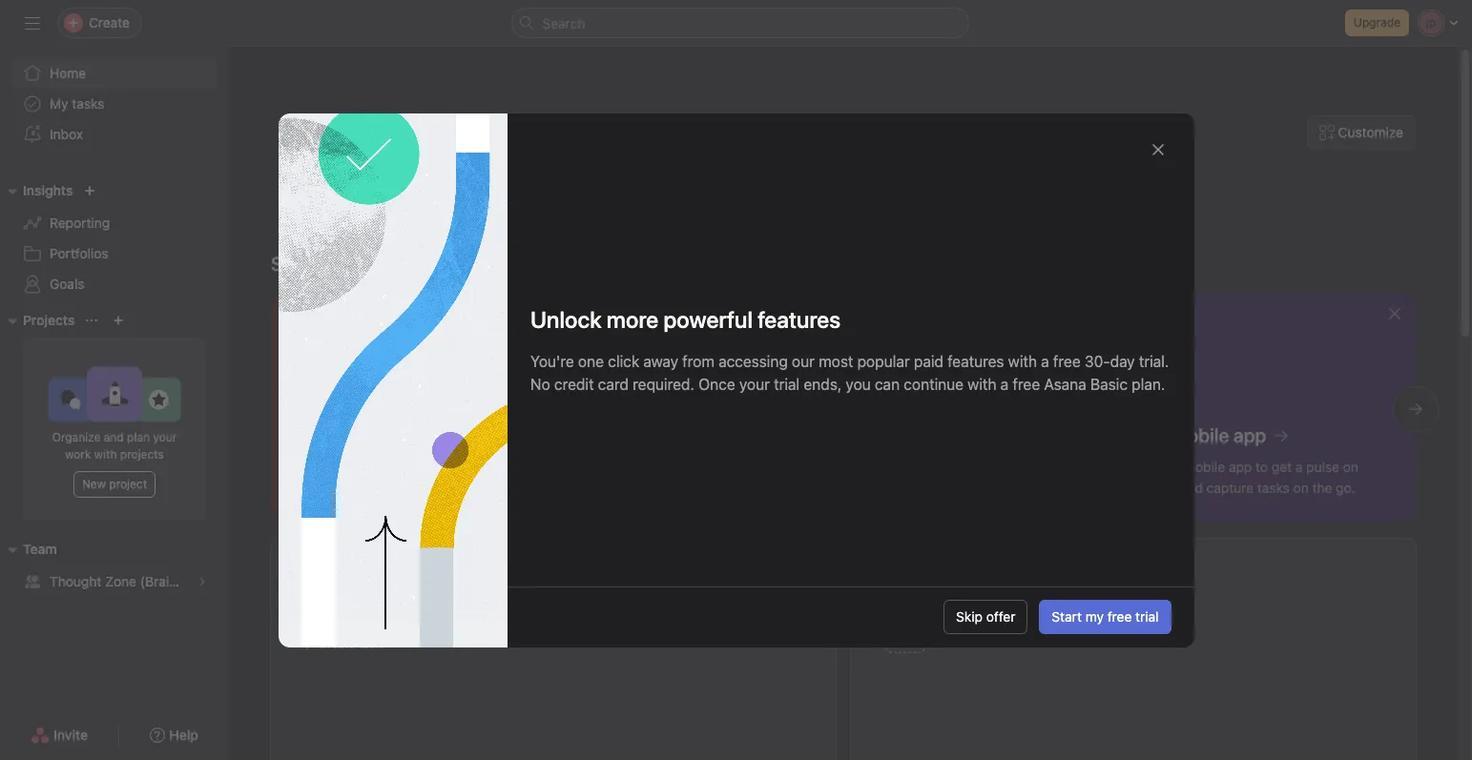 Task type: locate. For each thing, give the bounding box(es) containing it.
new
[[82, 477, 106, 492]]

1 vertical spatial projects
[[875, 564, 946, 586]]

credit
[[554, 376, 594, 393]]

inbox link
[[11, 119, 218, 150]]

your
[[739, 376, 770, 393], [153, 430, 177, 445]]

0 vertical spatial with
[[1008, 353, 1037, 370]]

0 vertical spatial a
[[1041, 353, 1049, 370]]

projects button
[[0, 309, 75, 332]]

1 vertical spatial free
[[1013, 376, 1040, 393]]

my tasks
[[356, 565, 432, 587]]

steps to get started
[[271, 253, 441, 275]]

insights element
[[0, 174, 229, 304]]

trial right my in the right of the page
[[1136, 609, 1159, 625]]

with right features
[[1008, 353, 1037, 370]]

portfolios
[[50, 245, 108, 262]]

my
[[1086, 609, 1104, 625]]

free up asana
[[1053, 353, 1081, 370]]

organize
[[52, 430, 101, 445]]

skip offer button
[[944, 600, 1028, 635]]

start my free trial button
[[1040, 600, 1172, 635]]

goals
[[50, 276, 85, 292]]

projects up skip offer button
[[875, 564, 946, 586]]

trial
[[774, 376, 800, 393], [1136, 609, 1159, 625]]

2 horizontal spatial free
[[1108, 609, 1132, 625]]

create task button
[[295, 632, 387, 659]]

2 vertical spatial with
[[94, 448, 117, 462]]

new project
[[82, 477, 147, 492]]

from
[[682, 353, 714, 370]]

your down "accessing"
[[739, 376, 770, 393]]

a down features
[[1001, 376, 1009, 393]]

you
[[846, 376, 871, 393]]

basic
[[1090, 376, 1128, 393]]

projects down goals
[[23, 312, 75, 328]]

0 vertical spatial free
[[1053, 353, 1081, 370]]

space)
[[216, 574, 259, 590]]

free left asana
[[1013, 376, 1040, 393]]

project
[[109, 477, 147, 492]]

with
[[1008, 353, 1037, 370], [968, 376, 997, 393], [94, 448, 117, 462]]

task
[[359, 638, 382, 652]]

and
[[104, 430, 124, 445]]

home
[[50, 65, 86, 81]]

1 horizontal spatial free
[[1053, 353, 1081, 370]]

plan.
[[1132, 376, 1165, 393]]

free right my in the right of the page
[[1108, 609, 1132, 625]]

2 vertical spatial free
[[1108, 609, 1132, 625]]

customize
[[1339, 124, 1404, 140]]

a up asana
[[1041, 353, 1049, 370]]

0 horizontal spatial free
[[1013, 376, 1040, 393]]

0 vertical spatial projects
[[23, 312, 75, 328]]

thought zone (brainstorm space)
[[50, 574, 259, 590]]

0 horizontal spatial with
[[94, 448, 117, 462]]

customize button
[[1307, 115, 1416, 150]]

work
[[65, 448, 91, 462]]

0 vertical spatial your
[[739, 376, 770, 393]]

1 horizontal spatial with
[[968, 376, 997, 393]]

0 vertical spatial trial
[[774, 376, 800, 393]]

create project
[[944, 622, 1034, 638]]

free
[[1053, 353, 1081, 370], [1013, 376, 1040, 393], [1108, 609, 1132, 625]]

with down and
[[94, 448, 117, 462]]

projects
[[23, 312, 75, 328], [875, 564, 946, 586]]

unlock
[[530, 306, 601, 333]]

zone
[[105, 574, 137, 590]]

goals link
[[11, 269, 218, 300]]

once
[[698, 376, 735, 393]]

1 horizontal spatial projects
[[875, 564, 946, 586]]

our
[[792, 353, 815, 370]]

1 horizontal spatial your
[[739, 376, 770, 393]]

trial inside start my free trial button
[[1136, 609, 1159, 625]]

your right plan
[[153, 430, 177, 445]]

get started
[[347, 253, 441, 275]]

0 horizontal spatial trial
[[774, 376, 800, 393]]

required.
[[632, 376, 694, 393]]

to
[[325, 253, 342, 275]]

teams element
[[0, 533, 259, 601]]

free inside button
[[1108, 609, 1132, 625]]

hide sidebar image
[[25, 15, 40, 31]]

thought zone (brainstorm space) link
[[11, 567, 259, 597]]

my tasks
[[50, 95, 104, 112]]

a
[[1041, 353, 1049, 370], [1001, 376, 1009, 393]]

card
[[598, 376, 628, 393]]

0 horizontal spatial your
[[153, 430, 177, 445]]

0 horizontal spatial projects
[[23, 312, 75, 328]]

insights
[[23, 182, 73, 199]]

1 vertical spatial trial
[[1136, 609, 1159, 625]]

1 horizontal spatial trial
[[1136, 609, 1159, 625]]

1 vertical spatial your
[[153, 430, 177, 445]]

with down features
[[968, 376, 997, 393]]

1 vertical spatial with
[[968, 376, 997, 393]]

powerful features
[[663, 306, 840, 333]]

upcoming
[[356, 596, 421, 612]]

create task
[[319, 638, 382, 652]]

skip
[[956, 609, 983, 625]]

1 vertical spatial a
[[1001, 376, 1009, 393]]

my tasks link
[[356, 563, 812, 590]]

start my free trial
[[1052, 609, 1159, 625]]

0 horizontal spatial a
[[1001, 376, 1009, 393]]

trial down the our
[[774, 376, 800, 393]]

create
[[319, 638, 356, 652]]



Task type: vqa. For each thing, say whether or not it's contained in the screenshot.
the calendar icon
no



Task type: describe. For each thing, give the bounding box(es) containing it.
organize and plan your work with projects
[[52, 430, 177, 462]]

unlock more powerful features
[[530, 306, 840, 333]]

click
[[608, 353, 639, 370]]

overdue button
[[444, 596, 497, 621]]

portfolios link
[[11, 239, 218, 269]]

accessing
[[718, 353, 788, 370]]

close this dialog image
[[1151, 142, 1166, 157]]

day
[[1110, 353, 1135, 370]]

popular
[[857, 353, 910, 370]]

invite button
[[18, 719, 100, 753]]

can
[[875, 376, 900, 393]]

insights button
[[0, 179, 73, 202]]

overdue
[[444, 596, 497, 612]]

my tasks link
[[11, 89, 218, 119]]

steps
[[271, 253, 321, 275]]

new project button
[[73, 472, 156, 498]]

projects
[[120, 448, 164, 462]]

you're
[[530, 353, 574, 370]]

one
[[578, 353, 604, 370]]

away
[[643, 353, 678, 370]]

features
[[947, 353, 1004, 370]]

global element
[[0, 47, 229, 161]]

upcoming button
[[356, 596, 421, 621]]

most
[[819, 353, 853, 370]]

projects element
[[0, 304, 229, 533]]

add profile photo image
[[295, 556, 341, 601]]

with inside organize and plan your work with projects
[[94, 448, 117, 462]]

30-
[[1085, 353, 1110, 370]]

reporting link
[[11, 208, 218, 239]]

trial inside you're one click away from accessing our most popular paid features with a free 30-day trial. no credit card required. once your trial ends, you can continue with a free asana basic plan.
[[774, 376, 800, 393]]

plan
[[127, 430, 150, 445]]

your inside organize and plan your work with projects
[[153, 430, 177, 445]]

continue
[[904, 376, 964, 393]]

asana
[[1044, 376, 1086, 393]]

projects inside projects dropdown button
[[23, 312, 75, 328]]

scroll card carousel right image
[[1409, 402, 1424, 417]]

invite
[[53, 727, 88, 744]]

upgrade button
[[1346, 10, 1410, 36]]

offer
[[987, 609, 1016, 625]]

no
[[530, 376, 550, 393]]

team
[[23, 541, 57, 557]]

reporting
[[50, 215, 110, 231]]

trial.
[[1139, 353, 1169, 370]]

skip offer
[[956, 609, 1016, 625]]

you're one click away from accessing our most popular paid features with a free 30-day trial. no credit card required. once your trial ends, you can continue with a free asana basic plan.
[[530, 353, 1169, 393]]

2 horizontal spatial with
[[1008, 353, 1037, 370]]

thought
[[50, 574, 102, 590]]

create project link
[[875, 601, 1134, 662]]

upgrade
[[1354, 15, 1401, 30]]

inbox
[[50, 126, 83, 142]]

more
[[606, 306, 658, 333]]

my
[[50, 95, 68, 112]]

ends,
[[804, 376, 842, 393]]

start
[[1052, 609, 1082, 625]]

paid
[[914, 353, 943, 370]]

unlock more powerful features dialog
[[278, 113, 1195, 648]]

tasks
[[72, 95, 104, 112]]

(brainstorm
[[140, 574, 212, 590]]

your inside you're one click away from accessing our most popular paid features with a free 30-day trial. no credit card required. once your trial ends, you can continue with a free asana basic plan.
[[739, 376, 770, 393]]

1 horizontal spatial a
[[1041, 353, 1049, 370]]

team button
[[0, 538, 57, 561]]

home link
[[11, 58, 218, 89]]



